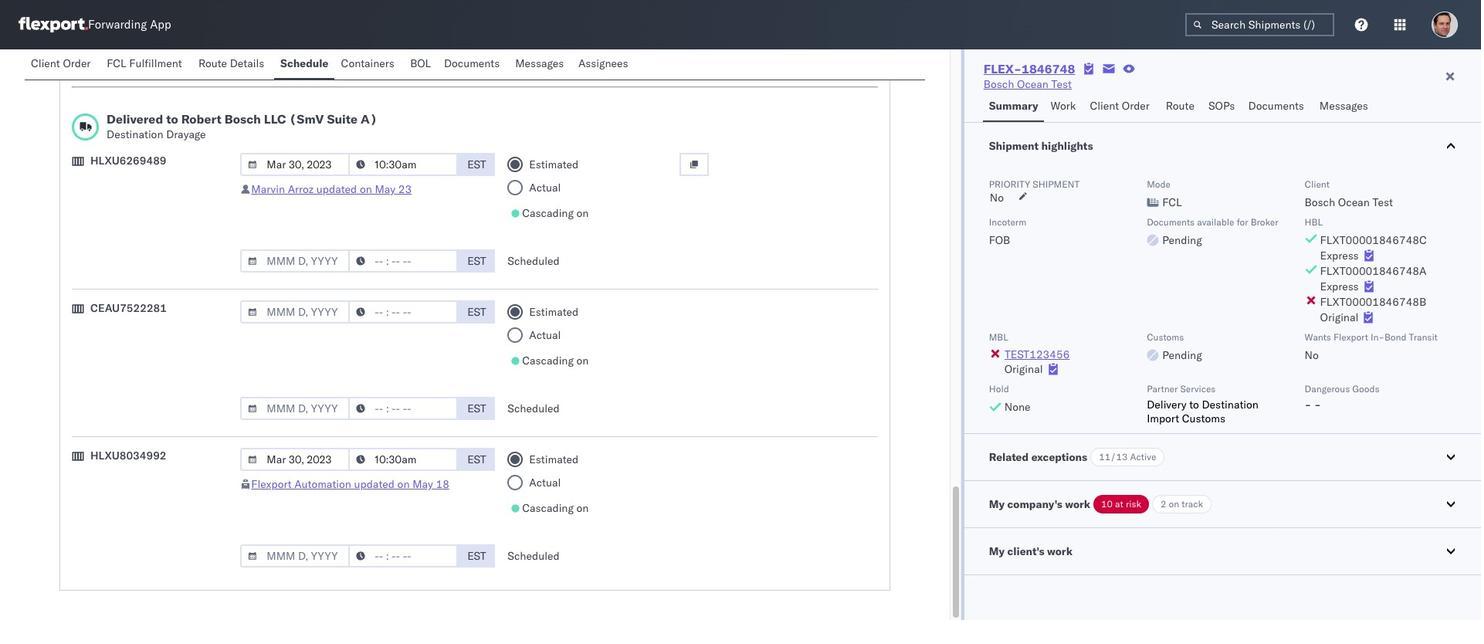 Task type: describe. For each thing, give the bounding box(es) containing it.
drayage
[[166, 127, 206, 141]]

broker
[[1251, 216, 1279, 228]]

flxt00001846748a
[[1320, 264, 1427, 278]]

flex-1846748
[[984, 61, 1075, 76]]

client for bottom client order button
[[1090, 99, 1119, 113]]

pending for customs
[[1163, 348, 1202, 362]]

flxt00001846748c
[[1320, 233, 1427, 247]]

marvin
[[251, 182, 285, 196]]

robert
[[181, 111, 222, 127]]

pst
[[467, 52, 486, 66]]

goods
[[1353, 383, 1380, 395]]

2 on track
[[1161, 498, 1203, 510]]

track
[[1182, 498, 1203, 510]]

assignees
[[578, 56, 628, 70]]

1846748
[[1022, 61, 1075, 76]]

updated for automation
[[354, 477, 395, 491]]

scheduled for hlxu6269489
[[508, 254, 560, 268]]

flexport automation updated on may 18
[[251, 477, 449, 491]]

destination inside delivered to robert bosch llc (smv suite a) destination drayage
[[107, 127, 163, 141]]

wants flexport in-bond transit no
[[1305, 331, 1438, 362]]

estimated for marvin arroz updated on may 23
[[529, 158, 579, 171]]

messages for topmost messages button
[[515, 56, 564, 70]]

hlxu8034992
[[90, 449, 166, 463]]

0 vertical spatial client order button
[[25, 49, 101, 80]]

transit
[[1409, 331, 1438, 343]]

bosch ocean test link
[[984, 76, 1072, 92]]

mbl
[[989, 331, 1009, 343]]

llc
[[264, 111, 286, 127]]

0 horizontal spatial no
[[990, 191, 1004, 205]]

1 mmm d, yyyy text field from the top
[[240, 153, 350, 176]]

mmm d, yyyy text field for hlxu6269489
[[240, 249, 350, 273]]

bol button
[[404, 49, 438, 80]]

2 horizontal spatial documents
[[1249, 99, 1304, 113]]

details
[[230, 56, 264, 70]]

flexport. image
[[19, 17, 88, 32]]

company's
[[1008, 497, 1063, 511]]

forwarding app link
[[19, 17, 171, 32]]

0 vertical spatial documents
[[444, 56, 500, 70]]

shipment highlights button
[[965, 123, 1481, 169]]

partner services delivery to destination import customs
[[1147, 383, 1259, 426]]

2 - from the left
[[1315, 398, 1321, 412]]

messages for messages button to the bottom
[[1320, 99, 1369, 113]]

0 horizontal spatial documents button
[[438, 49, 509, 80]]

actual for marvin arroz updated on may 23
[[529, 181, 561, 195]]

for
[[1237, 216, 1249, 228]]

1 vertical spatial documents button
[[1242, 92, 1314, 122]]

forwarding app
[[88, 17, 171, 32]]

order for the topmost client order button
[[63, 56, 91, 70]]

-- : -- -- text field for mmm d, yyyy text field for ceau7522281
[[349, 300, 458, 324]]

bosch inside client bosch ocean test incoterm fob
[[1305, 195, 1336, 209]]

may for 23
[[375, 182, 396, 196]]

shipment highlights
[[989, 139, 1093, 153]]

delivered to robert bosch llc (smv suite a) destination drayage
[[107, 111, 377, 141]]

forwarding
[[88, 17, 147, 32]]

flex-1846748 link
[[984, 61, 1075, 76]]

shipment
[[989, 139, 1039, 153]]

estimated for flexport automation updated on may 18
[[529, 453, 579, 467]]

schedule
[[280, 56, 329, 70]]

services
[[1181, 383, 1216, 395]]

client bosch ocean test incoterm fob
[[989, 178, 1393, 247]]

assignees button
[[572, 49, 637, 80]]

to inside partner services delivery to destination import customs
[[1190, 398, 1199, 412]]

10
[[1101, 498, 1113, 510]]

flex-
[[984, 61, 1022, 76]]

risk
[[1126, 498, 1142, 510]]

to inside delivered to robert bosch llc (smv suite a) destination drayage
[[166, 111, 178, 127]]

scheduled for ceau7522281
[[508, 402, 560, 416]]

2 estimated from the top
[[529, 305, 579, 319]]

my for my company's work
[[989, 497, 1005, 511]]

bosch inside delivered to robert bosch llc (smv suite a) destination drayage
[[225, 111, 261, 127]]

-- : -- -- text field for mmm d, yyyy text field associated with hlxu8034992
[[349, 448, 458, 471]]

2 cascading from the top
[[522, 354, 574, 368]]

flexport automation updated on may 18 button
[[251, 477, 449, 491]]

actual for flexport automation updated on may 18
[[529, 476, 561, 490]]

1 horizontal spatial documents
[[1147, 216, 1195, 228]]

delivery
[[1147, 398, 1187, 412]]

ocean inside bosch ocean test link
[[1017, 77, 1049, 91]]

-- : -- -- text field for mmm d, yyyy text box associated with hlxu8034992
[[349, 545, 458, 568]]

documents available for broker
[[1147, 216, 1279, 228]]

related
[[989, 450, 1029, 464]]

hlxu6269489
[[90, 154, 166, 168]]

at
[[1115, 498, 1124, 510]]

dangerous
[[1305, 383, 1350, 395]]

suite
[[327, 111, 358, 127]]

client for the topmost client order button
[[31, 56, 60, 70]]

scheduled for hlxu8034992
[[508, 549, 560, 563]]

2 cascading on from the top
[[522, 354, 589, 368]]

incoterm
[[989, 216, 1027, 228]]

sops
[[1209, 99, 1235, 113]]

marvin arroz updated on may 23
[[251, 182, 412, 196]]

0 vertical spatial test
[[1052, 77, 1072, 91]]

work for my client's work
[[1047, 545, 1073, 558]]

1 scheduled from the top
[[508, 52, 560, 66]]

work
[[1051, 99, 1076, 113]]

fulfillment
[[129, 56, 182, 70]]

test123456 button
[[1005, 348, 1070, 361]]

route for route
[[1166, 99, 1195, 113]]

summary button
[[983, 92, 1045, 122]]

client order for the topmost client order button
[[31, 56, 91, 70]]

schedule button
[[274, 49, 335, 80]]

ceau7522281
[[90, 301, 167, 315]]

may for 18
[[413, 477, 433, 491]]

updated for arroz
[[317, 182, 357, 196]]

11/13
[[1099, 451, 1128, 463]]

client inside client bosch ocean test incoterm fob
[[1305, 178, 1330, 190]]

route for route details
[[198, 56, 227, 70]]

in-
[[1371, 331, 1385, 343]]

dangerous goods - -
[[1305, 383, 1380, 412]]



Task type: vqa. For each thing, say whether or not it's contained in the screenshot.
1st Mar from the bottom of the page
no



Task type: locate. For each thing, give the bounding box(es) containing it.
0 vertical spatial original
[[1320, 310, 1359, 324]]

1 horizontal spatial client order button
[[1084, 92, 1160, 122]]

0 horizontal spatial fcl
[[107, 56, 126, 70]]

1 horizontal spatial messages button
[[1314, 92, 1377, 122]]

0 horizontal spatial may
[[375, 182, 396, 196]]

1 horizontal spatial fcl
[[1163, 195, 1182, 209]]

mmm d, yyyy text field for hlxu8034992
[[240, 448, 350, 471]]

0 horizontal spatial ocean
[[1017, 77, 1049, 91]]

1 vertical spatial messages
[[1320, 99, 1369, 113]]

1 horizontal spatial messages
[[1320, 99, 1369, 113]]

hbl
[[1305, 216, 1323, 228]]

0 vertical spatial flexport
[[1334, 331, 1369, 343]]

1 vertical spatial messages button
[[1314, 92, 1377, 122]]

0 vertical spatial mmm d, yyyy text field
[[240, 47, 350, 70]]

1 estimated from the top
[[529, 158, 579, 171]]

1 -- : -- -- text field from the top
[[349, 249, 458, 273]]

destination down delivered
[[107, 127, 163, 141]]

flxt00001846748b
[[1320, 295, 1427, 309]]

1 cascading on from the top
[[522, 206, 589, 220]]

1 horizontal spatial -
[[1315, 398, 1321, 412]]

5 -- : -- -- text field from the top
[[349, 545, 458, 568]]

fcl inside button
[[107, 56, 126, 70]]

pending up services
[[1163, 348, 1202, 362]]

2 vertical spatial actual
[[529, 476, 561, 490]]

order left route button
[[1122, 99, 1150, 113]]

5 est from the top
[[467, 453, 486, 467]]

fcl for fcl
[[1163, 195, 1182, 209]]

0 horizontal spatial destination
[[107, 127, 163, 141]]

client down flexport. image
[[31, 56, 60, 70]]

1 vertical spatial actual
[[529, 328, 561, 342]]

Search Shipments (/) text field
[[1186, 13, 1335, 36]]

0 horizontal spatial order
[[63, 56, 91, 70]]

may left 18 on the left of the page
[[413, 477, 433, 491]]

available
[[1197, 216, 1235, 228]]

1 vertical spatial no
[[1305, 348, 1319, 362]]

10 at risk
[[1101, 498, 1142, 510]]

documents
[[444, 56, 500, 70], [1249, 99, 1304, 113], [1147, 216, 1195, 228]]

0 vertical spatial client
[[31, 56, 60, 70]]

2 -- : -- -- text field from the top
[[349, 300, 458, 324]]

1 horizontal spatial original
[[1320, 310, 1359, 324]]

cascading for flexport automation updated on may 18
[[522, 501, 574, 515]]

mmm d, yyyy text field for ceau7522281
[[240, 300, 350, 324]]

2 my from the top
[[989, 545, 1005, 558]]

1 vertical spatial client order button
[[1084, 92, 1160, 122]]

1 horizontal spatial ocean
[[1338, 195, 1370, 209]]

cascading on for flexport automation updated on may 18
[[522, 501, 589, 515]]

0 vertical spatial my
[[989, 497, 1005, 511]]

1 pending from the top
[[1163, 233, 1202, 247]]

client order right work button
[[1090, 99, 1150, 113]]

1 vertical spatial customs
[[1182, 412, 1226, 426]]

23
[[398, 182, 412, 196]]

fcl for fcl fulfillment
[[107, 56, 126, 70]]

none
[[1005, 400, 1031, 414]]

0 vertical spatial -- : -- -- text field
[[349, 249, 458, 273]]

on
[[360, 182, 372, 196], [577, 206, 589, 220], [577, 354, 589, 368], [397, 477, 410, 491], [1169, 498, 1180, 510], [577, 501, 589, 515]]

0 horizontal spatial messages
[[515, 56, 564, 70]]

1 my from the top
[[989, 497, 1005, 511]]

1 vertical spatial order
[[1122, 99, 1150, 113]]

no inside wants flexport in-bond transit no
[[1305, 348, 1319, 362]]

3 estimated from the top
[[529, 453, 579, 467]]

hold
[[989, 383, 1009, 395]]

client right work button
[[1090, 99, 1119, 113]]

0 horizontal spatial documents
[[444, 56, 500, 70]]

documents button right bol at the left top of page
[[438, 49, 509, 80]]

active
[[1130, 451, 1156, 463]]

0 vertical spatial messages button
[[509, 49, 572, 80]]

2 express from the top
[[1320, 280, 1359, 294]]

wants
[[1305, 331, 1332, 343]]

0 vertical spatial cascading
[[522, 206, 574, 220]]

0 horizontal spatial flexport
[[251, 477, 292, 491]]

app
[[150, 17, 171, 32]]

2 horizontal spatial client
[[1305, 178, 1330, 190]]

est for -- : -- -- text box for mmm d, yyyy text box associated with hlxu8034992
[[467, 549, 486, 563]]

1 mmm d, yyyy text field from the top
[[240, 47, 350, 70]]

bosch down flex-
[[984, 77, 1014, 91]]

route
[[198, 56, 227, 70], [1166, 99, 1195, 113]]

0 horizontal spatial -
[[1305, 398, 1312, 412]]

pending down documents available for broker
[[1163, 233, 1202, 247]]

destination inside partner services delivery to destination import customs
[[1202, 398, 1259, 412]]

bosch
[[984, 77, 1014, 91], [225, 111, 261, 127], [1305, 195, 1336, 209]]

-- : -- -- text field
[[349, 249, 458, 273], [349, 300, 458, 324]]

bosch ocean test
[[984, 77, 1072, 91]]

express up flxt00001846748b
[[1320, 280, 1359, 294]]

-- : -- -- text field for first mmm d, yyyy text field from the top of the page
[[349, 47, 458, 70]]

1 vertical spatial may
[[413, 477, 433, 491]]

express up flxt00001846748a
[[1320, 249, 1359, 263]]

1 vertical spatial ocean
[[1338, 195, 1370, 209]]

client up hbl
[[1305, 178, 1330, 190]]

route button
[[1160, 92, 1203, 122]]

2 mmm d, yyyy text field from the top
[[240, 249, 350, 273]]

my inside button
[[989, 545, 1005, 558]]

scheduled
[[508, 52, 560, 66], [508, 254, 560, 268], [508, 402, 560, 416], [508, 549, 560, 563]]

client order
[[31, 56, 91, 70], [1090, 99, 1150, 113]]

customs up partner
[[1147, 331, 1184, 343]]

1 vertical spatial test
[[1373, 195, 1393, 209]]

test down the 1846748
[[1052, 77, 1072, 91]]

fcl
[[107, 56, 126, 70], [1163, 195, 1182, 209]]

1 vertical spatial original
[[1005, 362, 1043, 376]]

4 mmm d, yyyy text field from the top
[[240, 545, 350, 568]]

0 horizontal spatial bosch
[[225, 111, 261, 127]]

my for my client's work
[[989, 545, 1005, 558]]

to
[[166, 111, 178, 127], [1190, 398, 1199, 412]]

client order button down flexport. image
[[25, 49, 101, 80]]

0 vertical spatial documents button
[[438, 49, 509, 80]]

3 est from the top
[[467, 305, 486, 319]]

1 vertical spatial documents
[[1249, 99, 1304, 113]]

flexport left automation
[[251, 477, 292, 491]]

2 vertical spatial mmm d, yyyy text field
[[240, 448, 350, 471]]

cascading for marvin arroz updated on may 23
[[522, 206, 574, 220]]

order for bottom client order button
[[1122, 99, 1150, 113]]

actual
[[529, 181, 561, 195], [529, 328, 561, 342], [529, 476, 561, 490]]

work inside my client's work button
[[1047, 545, 1073, 558]]

2 vertical spatial estimated
[[529, 453, 579, 467]]

0 vertical spatial may
[[375, 182, 396, 196]]

ocean inside client bosch ocean test incoterm fob
[[1338, 195, 1370, 209]]

2 pending from the top
[[1163, 348, 1202, 362]]

0 horizontal spatial to
[[166, 111, 178, 127]]

0 vertical spatial messages
[[515, 56, 564, 70]]

exceptions
[[1032, 450, 1088, 464]]

bosch left the "llc"
[[225, 111, 261, 127]]

1 horizontal spatial test
[[1373, 195, 1393, 209]]

2 vertical spatial cascading on
[[522, 501, 589, 515]]

3 mmm d, yyyy text field from the top
[[240, 448, 350, 471]]

customs down services
[[1182, 412, 1226, 426]]

-
[[1305, 398, 1312, 412], [1315, 398, 1321, 412]]

fcl down mode
[[1163, 195, 1182, 209]]

-- : -- -- text field for ceau7522281's mmm d, yyyy text box
[[349, 397, 458, 420]]

work left 10
[[1065, 497, 1091, 511]]

mmm d, yyyy text field for hlxu8034992
[[240, 545, 350, 568]]

1 vertical spatial express
[[1320, 280, 1359, 294]]

priority
[[989, 178, 1030, 190]]

2 vertical spatial documents
[[1147, 216, 1195, 228]]

2 horizontal spatial bosch
[[1305, 195, 1336, 209]]

import
[[1147, 412, 1180, 426]]

original down test123456 button
[[1005, 362, 1043, 376]]

express for flxt00001846748c
[[1320, 249, 1359, 263]]

est for -- : -- -- text box for mmm d, yyyy text field associated with hlxu8034992
[[467, 453, 486, 467]]

destination
[[107, 127, 163, 141], [1202, 398, 1259, 412]]

est for -- : -- -- text box for fourth mmm d, yyyy text box from the bottom
[[467, 158, 486, 171]]

to down services
[[1190, 398, 1199, 412]]

1 cascading from the top
[[522, 206, 574, 220]]

4 est from the top
[[467, 402, 486, 416]]

3 scheduled from the top
[[508, 402, 560, 416]]

cascading on for marvin arroz updated on may 23
[[522, 206, 589, 220]]

1 horizontal spatial bosch
[[984, 77, 1014, 91]]

1 horizontal spatial client order
[[1090, 99, 1150, 113]]

-- : -- -- text field
[[349, 47, 458, 70], [349, 153, 458, 176], [349, 397, 458, 420], [349, 448, 458, 471], [349, 545, 458, 568]]

priority shipment
[[989, 178, 1080, 190]]

ocean
[[1017, 77, 1049, 91], [1338, 195, 1370, 209]]

2 mmm d, yyyy text field from the top
[[240, 300, 350, 324]]

18
[[436, 477, 449, 491]]

1 vertical spatial destination
[[1202, 398, 1259, 412]]

updated right automation
[[354, 477, 395, 491]]

0 vertical spatial estimated
[[529, 158, 579, 171]]

destination down services
[[1202, 398, 1259, 412]]

no
[[990, 191, 1004, 205], [1305, 348, 1319, 362]]

0 vertical spatial destination
[[107, 127, 163, 141]]

0 horizontal spatial original
[[1005, 362, 1043, 376]]

1 est from the top
[[467, 158, 486, 171]]

1 vertical spatial -- : -- -- text field
[[349, 300, 458, 324]]

mode
[[1147, 178, 1171, 190]]

1 vertical spatial work
[[1047, 545, 1073, 558]]

my left "client's" in the bottom right of the page
[[989, 545, 1005, 558]]

order
[[63, 56, 91, 70], [1122, 99, 1150, 113]]

0 vertical spatial pending
[[1163, 233, 1202, 247]]

0 horizontal spatial client
[[31, 56, 60, 70]]

0 vertical spatial actual
[[529, 181, 561, 195]]

express for flxt00001846748a
[[1320, 280, 1359, 294]]

0 horizontal spatial client order
[[31, 56, 91, 70]]

0 vertical spatial order
[[63, 56, 91, 70]]

documents right sops button
[[1249, 99, 1304, 113]]

updated right arroz
[[317, 182, 357, 196]]

1 vertical spatial cascading on
[[522, 354, 589, 368]]

work button
[[1045, 92, 1084, 122]]

0 vertical spatial fcl
[[107, 56, 126, 70]]

test123456
[[1005, 348, 1070, 361]]

-- : -- -- text field for mmm d, yyyy text box for hlxu6269489
[[349, 249, 458, 273]]

bol
[[410, 56, 431, 70]]

partner
[[1147, 383, 1178, 395]]

3 actual from the top
[[529, 476, 561, 490]]

2
[[1161, 498, 1167, 510]]

1 - from the left
[[1305, 398, 1312, 412]]

fcl fulfillment button
[[101, 49, 192, 80]]

1 vertical spatial flexport
[[251, 477, 292, 491]]

containers button
[[335, 49, 404, 80]]

may left 23
[[375, 182, 396, 196]]

11/13 active
[[1099, 451, 1156, 463]]

0 vertical spatial updated
[[317, 182, 357, 196]]

test up flxt00001846748c
[[1373, 195, 1393, 209]]

bosch up hbl
[[1305, 195, 1336, 209]]

original up wants
[[1320, 310, 1359, 324]]

sops button
[[1203, 92, 1242, 122]]

1 actual from the top
[[529, 181, 561, 195]]

work right "client's" in the bottom right of the page
[[1047, 545, 1073, 558]]

2 vertical spatial cascading
[[522, 501, 574, 515]]

my company's work
[[989, 497, 1091, 511]]

1 horizontal spatial documents button
[[1242, 92, 1314, 122]]

cascading on
[[522, 206, 589, 220], [522, 354, 589, 368], [522, 501, 589, 515]]

2 actual from the top
[[529, 328, 561, 342]]

1 horizontal spatial to
[[1190, 398, 1199, 412]]

3 mmm d, yyyy text field from the top
[[240, 397, 350, 420]]

flexport left in-
[[1334, 331, 1369, 343]]

my client's work button
[[965, 528, 1481, 575]]

mmm d, yyyy text field for ceau7522281
[[240, 397, 350, 420]]

client order down flexport. image
[[31, 56, 91, 70]]

messages
[[515, 56, 564, 70], [1320, 99, 1369, 113]]

1 express from the top
[[1320, 249, 1359, 263]]

work for my company's work
[[1065, 497, 1091, 511]]

1 vertical spatial client
[[1090, 99, 1119, 113]]

order down forwarding app link
[[63, 56, 91, 70]]

3 cascading on from the top
[[522, 501, 589, 515]]

client's
[[1008, 545, 1045, 558]]

fcl down forwarding
[[107, 56, 126, 70]]

ocean up flxt00001846748c
[[1338, 195, 1370, 209]]

0 vertical spatial no
[[990, 191, 1004, 205]]

1 -- : -- -- text field from the top
[[349, 47, 458, 70]]

-- : -- -- text field for fourth mmm d, yyyy text box from the bottom
[[349, 153, 458, 176]]

MMM D, YYYY text field
[[240, 153, 350, 176], [240, 249, 350, 273], [240, 397, 350, 420], [240, 545, 350, 568]]

est for -- : -- -- text box related to ceau7522281's mmm d, yyyy text box
[[467, 402, 486, 416]]

client order for bottom client order button
[[1090, 99, 1150, 113]]

4 scheduled from the top
[[508, 549, 560, 563]]

no down wants
[[1305, 348, 1319, 362]]

6 est from the top
[[467, 549, 486, 563]]

1 horizontal spatial no
[[1305, 348, 1319, 362]]

client order button
[[25, 49, 101, 80], [1084, 92, 1160, 122]]

delivered
[[107, 111, 163, 127]]

0 horizontal spatial client order button
[[25, 49, 101, 80]]

bond
[[1385, 331, 1407, 343]]

shipment
[[1033, 178, 1080, 190]]

1 vertical spatial pending
[[1163, 348, 1202, 362]]

1 horizontal spatial may
[[413, 477, 433, 491]]

1 horizontal spatial order
[[1122, 99, 1150, 113]]

test inside client bosch ocean test incoterm fob
[[1373, 195, 1393, 209]]

documents down mode
[[1147, 216, 1195, 228]]

arroz
[[288, 182, 314, 196]]

original
[[1320, 310, 1359, 324], [1005, 362, 1043, 376]]

0 vertical spatial work
[[1065, 497, 1091, 511]]

1 vertical spatial bosch
[[225, 111, 261, 127]]

route left details
[[198, 56, 227, 70]]

route details button
[[192, 49, 274, 80]]

2 scheduled from the top
[[508, 254, 560, 268]]

1 vertical spatial fcl
[[1163, 195, 1182, 209]]

0 vertical spatial route
[[198, 56, 227, 70]]

flexport
[[1334, 331, 1369, 343], [251, 477, 292, 491]]

my left company's
[[989, 497, 1005, 511]]

client order button right work
[[1084, 92, 1160, 122]]

my
[[989, 497, 1005, 511], [989, 545, 1005, 558]]

0 vertical spatial customs
[[1147, 331, 1184, 343]]

MMM D, YYYY text field
[[240, 47, 350, 70], [240, 300, 350, 324], [240, 448, 350, 471]]

0 vertical spatial bosch
[[984, 77, 1014, 91]]

no down priority
[[990, 191, 1004, 205]]

2 -- : -- -- text field from the top
[[349, 153, 458, 176]]

flexport inside wants flexport in-bond transit no
[[1334, 331, 1369, 343]]

automation
[[295, 477, 351, 491]]

1 vertical spatial mmm d, yyyy text field
[[240, 300, 350, 324]]

1 vertical spatial route
[[1166, 99, 1195, 113]]

containers
[[341, 56, 395, 70]]

0 vertical spatial express
[[1320, 249, 1359, 263]]

fob
[[989, 233, 1011, 247]]

0 vertical spatial ocean
[[1017, 77, 1049, 91]]

fcl fulfillment
[[107, 56, 182, 70]]

related exceptions
[[989, 450, 1088, 464]]

pending for documents available for broker
[[1163, 233, 1202, 247]]

1 vertical spatial cascading
[[522, 354, 574, 368]]

3 cascading from the top
[[522, 501, 574, 515]]

0 horizontal spatial test
[[1052, 77, 1072, 91]]

1 vertical spatial updated
[[354, 477, 395, 491]]

1 horizontal spatial destination
[[1202, 398, 1259, 412]]

documents right bol button
[[444, 56, 500, 70]]

a)
[[361, 111, 377, 127]]

summary
[[989, 99, 1038, 113]]

(smv
[[289, 111, 324, 127]]

customs inside partner services delivery to destination import customs
[[1182, 412, 1226, 426]]

route details
[[198, 56, 264, 70]]

2 est from the top
[[467, 254, 486, 268]]

to up drayage at the top of the page
[[166, 111, 178, 127]]

2 vertical spatial bosch
[[1305, 195, 1336, 209]]

est
[[467, 158, 486, 171], [467, 254, 486, 268], [467, 305, 486, 319], [467, 402, 486, 416], [467, 453, 486, 467], [467, 549, 486, 563]]

4 -- : -- -- text field from the top
[[349, 448, 458, 471]]

route left sops
[[1166, 99, 1195, 113]]

1 vertical spatial estimated
[[529, 305, 579, 319]]

documents button right sops
[[1242, 92, 1314, 122]]

ocean down flex-1846748 link
[[1017, 77, 1049, 91]]

1 vertical spatial my
[[989, 545, 1005, 558]]

3 -- : -- -- text field from the top
[[349, 397, 458, 420]]

1 vertical spatial to
[[1190, 398, 1199, 412]]

my client's work
[[989, 545, 1073, 558]]



